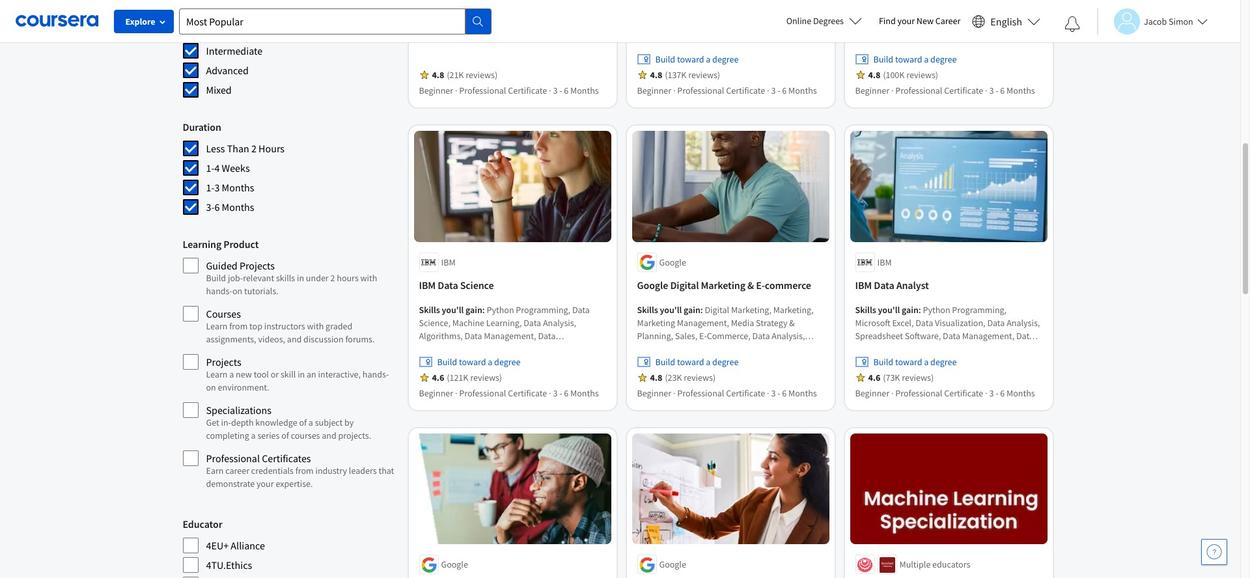 Task type: locate. For each thing, give the bounding box(es) containing it.
1 computer from the left
[[465, 28, 503, 39]]

english button
[[967, 0, 1046, 42]]

help center image
[[1207, 544, 1222, 560]]

6
[[564, 85, 569, 97], [782, 85, 787, 97], [1000, 85, 1005, 97], [215, 201, 220, 214], [564, 387, 569, 399], [782, 387, 787, 399], [1000, 387, 1005, 399]]

reviews) for (73k reviews)
[[902, 372, 934, 383]]

reviews) right (100k
[[907, 69, 938, 81]]

skills you'll gain : down 'digital'
[[637, 304, 705, 316]]

degree up the 4.8 (23k reviews)
[[712, 356, 739, 368]]

1 horizontal spatial of
[[299, 417, 307, 428]]

1 data from the left
[[438, 279, 458, 292]]

1- down less
[[206, 161, 215, 175]]

0 horizontal spatial programming,
[[419, 15, 474, 26]]

network
[[487, 2, 519, 13], [419, 67, 452, 78]]

0 horizontal spatial your
[[257, 478, 274, 490]]

1 vertical spatial 1-
[[206, 181, 215, 194]]

hands- inside learn a new tool or skill in an interactive, hands- on environment.
[[363, 369, 389, 380]]

of up courses
[[299, 417, 307, 428]]

google inside google digital marketing & e-commerce link
[[637, 279, 668, 292]]

management,
[[485, 41, 538, 52], [523, 54, 575, 65], [522, 67, 574, 78]]

projects
[[240, 259, 275, 272], [206, 356, 241, 369]]

skills you'll gain : down ibm data analyst
[[855, 304, 923, 316]]

(23k
[[665, 372, 682, 383]]

0 vertical spatial with
[[360, 272, 377, 284]]

- for 4.6 (73k reviews)
[[996, 387, 999, 399]]

None search field
[[179, 8, 492, 34]]

0 horizontal spatial of
[[281, 430, 289, 441]]

beginner · professional certificate · 3 - 6 months down 4.6 (121k reviews)
[[419, 387, 599, 399]]

learn up assignments,
[[206, 320, 228, 332]]

degree for ibm data analyst
[[931, 356, 957, 368]]

computing,
[[525, 15, 569, 26]]

0 vertical spatial network
[[487, 2, 519, 13]]

programming, up algorithms,
[[419, 15, 474, 26]]

find your new career link
[[873, 13, 967, 29]]

4.6 for ibm data analyst
[[868, 372, 881, 383]]

1 4.6 from the left
[[432, 372, 444, 383]]

skills you'll gain : for ibm data science
[[419, 304, 487, 316]]

skills you'll gain : up algorithms,
[[419, 2, 487, 13]]

on for guided projects
[[232, 285, 242, 297]]

1 vertical spatial learn
[[206, 369, 228, 380]]

beginner for 4.6 (121k reviews)
[[419, 387, 453, 399]]

that
[[379, 465, 394, 477]]

0 vertical spatial from
[[229, 320, 248, 332]]

0 horizontal spatial 4.6
[[432, 372, 444, 383]]

you'll
[[442, 2, 464, 13], [442, 304, 464, 316], [660, 304, 682, 316], [878, 304, 900, 316]]

learn inside learn from top instructors with graded assignments, videos, and discussion forums.
[[206, 320, 228, 332]]

build for 4.6 (73k reviews)
[[874, 356, 893, 368]]

projects.
[[338, 430, 371, 441]]

professional down the 4.8 (100k reviews)
[[896, 85, 943, 97]]

gain up linux, on the left of page
[[466, 2, 482, 13]]

career
[[936, 15, 961, 27]]

reviews) right (137k
[[688, 69, 720, 81]]

6 for 4.8 (23k reviews)
[[782, 387, 787, 399]]

build left job-
[[206, 272, 226, 284]]

data
[[438, 279, 458, 292], [874, 279, 894, 292]]

computer down linux, on the left of page
[[465, 28, 503, 39]]

in left the an
[[298, 369, 305, 380]]

educator
[[183, 518, 222, 531]]

0 vertical spatial 1-
[[206, 161, 215, 175]]

: down analyst
[[919, 304, 921, 316]]

4.8 down databases,
[[432, 69, 444, 81]]

beginner · professional certificate · 3 - 6 months for 4.8 (23k reviews)
[[637, 387, 817, 399]]

0 vertical spatial programming,
[[419, 15, 474, 26]]

reviews) down leadership
[[466, 69, 498, 81]]

build for 4.8 (137k reviews)
[[655, 54, 675, 65]]

6 for 4.8 (100k reviews)
[[1000, 85, 1005, 97]]

1 horizontal spatial from
[[295, 465, 314, 477]]

1 vertical spatial programming,
[[505, 28, 559, 39]]

2 data from the left
[[874, 279, 894, 292]]

your down credentials
[[257, 478, 274, 490]]

-
[[559, 85, 562, 97], [778, 85, 780, 97], [996, 85, 999, 97], [559, 387, 562, 399], [778, 387, 780, 399], [996, 387, 999, 399]]

get in-depth knowledge of a subject by completing a series of courses and projects.
[[206, 417, 371, 441]]

(21k
[[447, 69, 464, 81]]

with right hours
[[360, 272, 377, 284]]

3 inside duration group
[[215, 181, 220, 194]]

you'll down ibm data science at left
[[442, 304, 464, 316]]

1 vertical spatial with
[[307, 320, 324, 332]]

degree for ibm data science
[[494, 356, 521, 368]]

beginner down (137k
[[637, 85, 671, 97]]

0 vertical spatial on
[[232, 285, 242, 297]]

beginner · professional certificate · 3 - 6 months for 4.6 (73k reviews)
[[855, 387, 1035, 399]]

google digital marketing & e-commerce link
[[637, 277, 824, 293]]

gain for ibm data analyst
[[902, 304, 919, 316]]

build toward a degree
[[655, 54, 739, 65], [874, 54, 957, 65], [437, 356, 521, 368], [655, 356, 739, 368], [874, 356, 957, 368]]

2 1- from the top
[[206, 181, 215, 194]]

or
[[271, 369, 279, 380]]

1 vertical spatial and
[[287, 333, 302, 345]]

1 horizontal spatial on
[[232, 285, 242, 297]]

beginner for 4.8 (100k reviews)
[[855, 85, 890, 97]]

series
[[258, 430, 280, 441]]

hands- inside 'build job-relevant skills in under 2 hours with hands-on tutorials.'
[[206, 285, 232, 297]]

1 vertical spatial in
[[298, 369, 305, 380]]

2 left hours
[[330, 272, 335, 284]]

build up (137k
[[655, 54, 675, 65]]

0 horizontal spatial and
[[287, 333, 302, 345]]

from
[[229, 320, 248, 332], [295, 465, 314, 477]]

3-6 months
[[206, 201, 254, 214]]

0 vertical spatial 2
[[251, 142, 256, 155]]

gain for google digital marketing & e-commerce
[[684, 304, 701, 316]]

educators
[[933, 559, 970, 571]]

simon
[[1169, 15, 1193, 27]]

from inside earn career credentials from industry leaders that demonstrate your expertise.
[[295, 465, 314, 477]]

beginner · professional certificate · 3 - 6 months down the 4.8 (23k reviews)
[[637, 387, 817, 399]]

learning product group
[[183, 236, 396, 496]]

gain down 'science'
[[466, 304, 482, 316]]

beginner down the (23k
[[637, 387, 671, 399]]

0 vertical spatial learn
[[206, 320, 228, 332]]

months
[[570, 85, 599, 97], [789, 85, 817, 97], [1007, 85, 1035, 97], [222, 181, 254, 194], [222, 201, 254, 214], [570, 387, 599, 399], [789, 387, 817, 399], [1007, 387, 1035, 399]]

6 for 4.6 (121k reviews)
[[564, 387, 569, 399]]

on left environment.
[[206, 382, 216, 393]]

0 horizontal spatial hands-
[[206, 285, 232, 297]]

ibm
[[441, 256, 456, 268], [877, 256, 892, 268], [419, 279, 436, 292], [855, 279, 872, 292]]

a left the 'new'
[[229, 369, 234, 380]]

reviews) right (121k
[[470, 372, 502, 383]]

2 horizontal spatial and
[[506, 54, 521, 65]]

credentials
[[251, 465, 294, 477]]

build toward a degree for ibm data analyst
[[874, 356, 957, 368]]

hands- for projects
[[363, 369, 389, 380]]

- for 4.8 (23k reviews)
[[778, 387, 780, 399]]

and down subject
[[322, 430, 336, 441]]

1 horizontal spatial hands-
[[363, 369, 389, 380]]

ibm up ibm data analyst
[[877, 256, 892, 268]]

coursera image
[[16, 11, 98, 31]]

gain down analyst
[[902, 304, 919, 316]]

2
[[251, 142, 256, 155], [330, 272, 335, 284]]

1 vertical spatial management,
[[523, 54, 575, 65]]

0 vertical spatial hands-
[[206, 285, 232, 297]]

depth
[[231, 417, 254, 428]]

with inside 'build job-relevant skills in under 2 hours with hands-on tutorials.'
[[360, 272, 377, 284]]

2 inside duration group
[[251, 142, 256, 155]]

beginner up intermediate
[[206, 25, 245, 38]]

1 horizontal spatial data
[[874, 279, 894, 292]]

demonstrate
[[206, 478, 255, 490]]

sql
[[576, 67, 591, 78]]

earn
[[206, 465, 224, 477]]

on inside 'build job-relevant skills in under 2 hours with hands-on tutorials.'
[[232, 285, 242, 297]]

1 vertical spatial from
[[295, 465, 314, 477]]

learn inside learn a new tool or skill in an interactive, hands- on environment.
[[206, 369, 228, 380]]

3 for 4.6 (121k reviews)
[[553, 387, 558, 399]]

0 horizontal spatial network
[[419, 67, 452, 78]]

ibm left 'science'
[[419, 279, 436, 292]]

0 horizontal spatial data
[[438, 279, 458, 292]]

1 horizontal spatial programming,
[[505, 28, 559, 39]]

skills you'll gain : down ibm data science at left
[[419, 304, 487, 316]]

industry
[[315, 465, 347, 477]]

2 4.6 from the left
[[868, 372, 881, 383]]

What do you want to learn? text field
[[179, 8, 466, 34]]

professional for 4.6 (121k reviews)
[[459, 387, 506, 399]]

4eu+
[[206, 539, 229, 552]]

build toward a degree up 4.6 (73k reviews)
[[874, 356, 957, 368]]

1- up the "3-"
[[206, 181, 215, 194]]

- for 4.6 (121k reviews)
[[559, 387, 562, 399]]

marketing
[[701, 279, 746, 292]]

degree up 4.6 (73k reviews)
[[931, 356, 957, 368]]

and up risk
[[506, 54, 521, 65]]

1 horizontal spatial 4.6
[[868, 372, 881, 383]]

professional down the 4.8 (23k reviews)
[[677, 387, 724, 399]]

build toward a degree up the 4.8 (23k reviews)
[[655, 356, 739, 368]]

beginner · professional certificate · 3 - 6 months down risk
[[419, 85, 599, 97]]

0 horizontal spatial with
[[307, 320, 324, 332]]

beginner · professional certificate · 3 - 6 months for 4.8 (137k reviews)
[[637, 85, 817, 97]]

0 horizontal spatial on
[[206, 382, 216, 393]]

build
[[655, 54, 675, 65], [874, 54, 893, 65], [206, 272, 226, 284], [437, 356, 457, 368], [655, 356, 675, 368], [874, 356, 893, 368]]

beginner · professional certificate · 3 - 6 months
[[419, 85, 599, 97], [637, 85, 817, 97], [855, 85, 1035, 97], [419, 387, 599, 399], [637, 387, 817, 399], [855, 387, 1035, 399]]

certificate for 4.8 (137k reviews)
[[726, 85, 765, 97]]

and
[[506, 54, 521, 65], [287, 333, 302, 345], [322, 430, 336, 441]]

0 horizontal spatial 2
[[251, 142, 256, 155]]

reviews) for (21k reviews)
[[466, 69, 498, 81]]

english
[[991, 15, 1022, 28]]

4.8 for 4.8 (100k reviews)
[[868, 69, 881, 81]]

certificate
[[508, 85, 547, 97], [726, 85, 765, 97], [944, 85, 983, 97], [508, 387, 547, 399], [726, 387, 765, 399], [944, 387, 983, 399]]

:
[[482, 2, 485, 13], [482, 304, 485, 316], [701, 304, 703, 316], [919, 304, 921, 316]]

data for science
[[438, 279, 458, 292]]

assignments,
[[206, 333, 256, 345]]

: down marketing
[[701, 304, 703, 316]]

3 for 4.8 (137k reviews)
[[771, 85, 776, 97]]

degree up 4.6 (121k reviews)
[[494, 356, 521, 368]]

projects up tutorials.
[[240, 259, 275, 272]]

professional
[[459, 85, 506, 97], [677, 85, 724, 97], [896, 85, 943, 97], [459, 387, 506, 399], [677, 387, 724, 399], [896, 387, 943, 399], [206, 452, 260, 465]]

: down 'science'
[[482, 304, 485, 316]]

2 inside 'build job-relevant skills in under 2 hours with hands-on tutorials.'
[[330, 272, 335, 284]]

4.8 left the (23k
[[650, 372, 662, 383]]

projects down assignments,
[[206, 356, 241, 369]]

4.8 for 4.8 (21k reviews)
[[432, 69, 444, 81]]

professional down 'completing'
[[206, 452, 260, 465]]

beginner · professional certificate · 3 - 6 months down 4.8 (137k reviews)
[[637, 85, 817, 97]]

in right the skills
[[297, 272, 304, 284]]

skills
[[276, 272, 295, 284]]

data left 'science'
[[438, 279, 458, 292]]

build up (100k
[[874, 54, 893, 65]]

build for 4.6 (121k reviews)
[[437, 356, 457, 368]]

1 horizontal spatial your
[[898, 15, 915, 27]]

professional down 4.6 (121k reviews)
[[459, 387, 506, 399]]

0 horizontal spatial computer
[[465, 28, 503, 39]]

relevant
[[243, 272, 274, 284]]

beginner · professional certificate · 3 - 6 months for 4.8 (100k reviews)
[[855, 85, 1035, 97]]

4.8 left (100k
[[868, 69, 881, 81]]

beginner for 4.8 (137k reviews)
[[637, 85, 671, 97]]

learn
[[206, 320, 228, 332], [206, 369, 228, 380]]

hands- down job-
[[206, 285, 232, 297]]

you'll for google digital marketing & e-commerce
[[660, 304, 682, 316]]

with up discussion
[[307, 320, 324, 332]]

beginner down (73k
[[855, 387, 890, 399]]

: for ibm data science
[[482, 304, 485, 316]]

jacob
[[1144, 15, 1167, 27]]

: for ibm data analyst
[[919, 304, 921, 316]]

and inside learn from top instructors with graded assignments, videos, and discussion forums.
[[287, 333, 302, 345]]

1 horizontal spatial and
[[322, 430, 336, 441]]

beginner down (100k
[[855, 85, 890, 97]]

on inside learn a new tool or skill in an interactive, hands- on environment.
[[206, 382, 216, 393]]

and down instructors
[[287, 333, 302, 345]]

1 vertical spatial network
[[419, 67, 452, 78]]

0 vertical spatial in
[[297, 272, 304, 284]]

1 vertical spatial hands-
[[363, 369, 389, 380]]

4.8 (100k reviews)
[[868, 69, 938, 81]]

4.6 (73k reviews)
[[868, 372, 934, 383]]

degree for google digital marketing & e-commerce
[[712, 356, 739, 368]]

cryptography,
[[539, 41, 593, 52]]

0 horizontal spatial from
[[229, 320, 248, 332]]

educator group
[[183, 516, 396, 578]]

toward up 4.6 (73k reviews)
[[895, 356, 922, 368]]

1 horizontal spatial computer
[[561, 28, 600, 39]]

1 1- from the top
[[206, 161, 215, 175]]

1 vertical spatial on
[[206, 382, 216, 393]]

computer up cryptography,
[[561, 28, 600, 39]]

2 learn from the top
[[206, 369, 228, 380]]

toward
[[677, 54, 704, 65], [895, 54, 922, 65], [459, 356, 486, 368], [677, 356, 704, 368], [895, 356, 922, 368]]

cloud
[[500, 15, 523, 26]]

data left analyst
[[874, 279, 894, 292]]

build up (73k
[[874, 356, 893, 368]]

graded
[[326, 320, 352, 332]]

with inside learn from top instructors with graded assignments, videos, and discussion forums.
[[307, 320, 324, 332]]

risk
[[504, 67, 520, 78]]

beginner down (121k
[[419, 387, 453, 399]]

build job-relevant skills in under 2 hours with hands-on tutorials.
[[206, 272, 377, 297]]

2 vertical spatial and
[[322, 430, 336, 441]]

in
[[297, 272, 304, 284], [298, 369, 305, 380]]

you'll for ibm data science
[[442, 304, 464, 316]]

data for analyst
[[874, 279, 894, 292]]

4.6 left (73k
[[868, 372, 881, 383]]

professional for 4.6 (73k reviews)
[[896, 387, 943, 399]]

of
[[299, 417, 307, 428], [281, 430, 289, 441]]

0 vertical spatial and
[[506, 54, 521, 65]]

of down the knowledge
[[281, 430, 289, 441]]

from up assignments,
[[229, 320, 248, 332]]

professional down 4.8 (137k reviews)
[[677, 85, 724, 97]]

1 vertical spatial 2
[[330, 272, 335, 284]]

top
[[249, 320, 262, 332]]

2 right than
[[251, 142, 256, 155]]

1-
[[206, 161, 215, 175], [206, 181, 215, 194]]

forums.
[[345, 333, 375, 345]]

gain down 'digital'
[[684, 304, 701, 316]]

6 for 4.8 (137k reviews)
[[782, 85, 787, 97]]

reviews) right (73k
[[902, 372, 934, 383]]

4.6
[[432, 372, 444, 383], [868, 372, 881, 383]]

hands- right interactive,
[[363, 369, 389, 380]]

science
[[460, 279, 494, 292]]

show notifications image
[[1065, 16, 1080, 32]]

0 vertical spatial management,
[[485, 41, 538, 52]]

instructors
[[264, 320, 305, 332]]

·
[[455, 85, 457, 97], [549, 85, 551, 97], [673, 85, 676, 97], [767, 85, 769, 97], [891, 85, 894, 97], [985, 85, 988, 97], [455, 387, 457, 399], [549, 387, 551, 399], [673, 387, 676, 399], [767, 387, 769, 399], [891, 387, 894, 399], [985, 387, 988, 399]]

hands-
[[206, 285, 232, 297], [363, 369, 389, 380]]

1 learn from the top
[[206, 320, 228, 332]]

with
[[360, 272, 377, 284], [307, 320, 324, 332]]

programming, down computing,
[[505, 28, 559, 39]]

product
[[223, 238, 259, 251]]

environment.
[[218, 382, 269, 393]]

network up cloud
[[487, 2, 519, 13]]

1 horizontal spatial 2
[[330, 272, 335, 284]]

1 horizontal spatial with
[[360, 272, 377, 284]]

from up expertise.
[[295, 465, 314, 477]]

a left series
[[251, 430, 256, 441]]

a inside learn a new tool or skill in an interactive, hands- on environment.
[[229, 369, 234, 380]]

1 vertical spatial your
[[257, 478, 274, 490]]

professional down 4.6 (73k reviews)
[[896, 387, 943, 399]]

learn for projects
[[206, 369, 228, 380]]

3 for 4.8 (23k reviews)
[[771, 387, 776, 399]]

toward up 4.6 (121k reviews)
[[459, 356, 486, 368]]

interactive,
[[318, 369, 361, 380]]

duration group
[[183, 119, 396, 216]]

network down databases,
[[419, 67, 452, 78]]

build toward a degree up 4.6 (121k reviews)
[[437, 356, 521, 368]]

on down job-
[[232, 285, 242, 297]]

3
[[553, 85, 558, 97], [771, 85, 776, 97], [989, 85, 994, 97], [215, 181, 220, 194], [553, 387, 558, 399], [771, 387, 776, 399], [989, 387, 994, 399]]

reviews) for (121k reviews)
[[470, 372, 502, 383]]

build up the (23k
[[655, 356, 675, 368]]



Task type: describe. For each thing, give the bounding box(es) containing it.
level group
[[183, 2, 396, 98]]

beginner · professional certificate · 3 - 6 months for 4.6 (121k reviews)
[[419, 387, 599, 399]]

a up 4.6 (121k reviews)
[[488, 356, 492, 368]]

and inside network security, python programming, linux, cloud computing, algorithms, computer programming, computer security incident management, cryptography, databases, leadership and management, network architecture, risk management, sql
[[506, 54, 521, 65]]

advanced
[[206, 64, 249, 77]]

beginner for 4.6 (73k reviews)
[[855, 387, 890, 399]]

certificate for 4.6 (121k reviews)
[[508, 387, 547, 399]]

6 inside duration group
[[215, 201, 220, 214]]

from inside learn from top instructors with graded assignments, videos, and discussion forums.
[[229, 320, 248, 332]]

multiple
[[900, 559, 931, 571]]

4.6 for ibm data science
[[432, 372, 444, 383]]

level
[[183, 3, 206, 16]]

your inside earn career credentials from industry leaders that demonstrate your expertise.
[[257, 478, 274, 490]]

ibm data science
[[419, 279, 494, 292]]

hours
[[337, 272, 359, 284]]

- for 4.8 (100k reviews)
[[996, 85, 999, 97]]

less
[[206, 142, 225, 155]]

less than 2 hours
[[206, 142, 285, 155]]

reviews) for (137k reviews)
[[688, 69, 720, 81]]

linux,
[[475, 15, 498, 26]]

skills for ibm data science
[[419, 304, 440, 316]]

tool
[[254, 369, 269, 380]]

(73k
[[883, 372, 900, 383]]

career
[[225, 465, 249, 477]]

jacob simon
[[1144, 15, 1193, 27]]

a up the 4.8 (23k reviews)
[[706, 356, 711, 368]]

reviews) for (100k reviews)
[[907, 69, 938, 81]]

professional certificates
[[206, 452, 311, 465]]

network security, python programming, linux, cloud computing, algorithms, computer programming, computer security incident management, cryptography, databases, leadership and management, network architecture, risk management, sql
[[419, 2, 600, 78]]

professional for 4.8 (23k reviews)
[[677, 387, 724, 399]]

- for 4.8 (137k reviews)
[[778, 85, 780, 97]]

explore button
[[114, 10, 174, 33]]

0 vertical spatial of
[[299, 417, 307, 428]]

4tu.ethics
[[206, 559, 252, 572]]

: up linux, on the left of page
[[482, 2, 485, 13]]

you'll up algorithms,
[[442, 2, 464, 13]]

skills you'll gain : for google digital marketing & e-commerce
[[637, 304, 705, 316]]

skills you'll gain : for ibm data analyst
[[855, 304, 923, 316]]

databases,
[[419, 54, 461, 65]]

: for google digital marketing & e-commerce
[[701, 304, 703, 316]]

courses
[[206, 307, 241, 320]]

guided projects
[[206, 259, 275, 272]]

beginner down (21k
[[419, 85, 453, 97]]

4.8 (23k reviews)
[[650, 372, 716, 383]]

job-
[[228, 272, 243, 284]]

weeks
[[222, 161, 250, 175]]

new
[[917, 15, 934, 27]]

build inside 'build job-relevant skills in under 2 hours with hands-on tutorials.'
[[206, 272, 226, 284]]

4.8 (21k reviews)
[[432, 69, 498, 81]]

a up the 4.8 (100k reviews)
[[924, 54, 929, 65]]

in inside 'build job-relevant skills in under 2 hours with hands-on tutorials.'
[[297, 272, 304, 284]]

in inside learn a new tool or skill in an interactive, hands- on environment.
[[298, 369, 305, 380]]

a up courses
[[309, 417, 313, 428]]

architecture,
[[453, 67, 502, 78]]

toward for ibm data science
[[459, 356, 486, 368]]

commerce
[[765, 279, 811, 292]]

toward for google digital marketing & e-commerce
[[677, 356, 704, 368]]

build for 4.8 (23k reviews)
[[655, 356, 675, 368]]

ibm data science link
[[419, 277, 606, 293]]

security
[[419, 41, 450, 52]]

in-
[[221, 417, 231, 428]]

subject
[[315, 417, 343, 428]]

on for projects
[[206, 382, 216, 393]]

ibm data analyst
[[855, 279, 929, 292]]

skills for ibm data analyst
[[855, 304, 876, 316]]

online degrees
[[786, 15, 844, 27]]

ibm up ibm data science at left
[[441, 256, 456, 268]]

hands- for guided projects
[[206, 285, 232, 297]]

certificate for 4.8 (23k reviews)
[[726, 387, 765, 399]]

professional inside learning product "group"
[[206, 452, 260, 465]]

learn from top instructors with graded assignments, videos, and discussion forums.
[[206, 320, 375, 345]]

and inside get in-depth knowledge of a subject by completing a series of courses and projects.
[[322, 430, 336, 441]]

learn a new tool or skill in an interactive, hands- on environment.
[[206, 369, 389, 393]]

leaders
[[349, 465, 377, 477]]

than
[[227, 142, 249, 155]]

get
[[206, 417, 219, 428]]

online degrees button
[[776, 7, 873, 35]]

skills for google digital marketing & e-commerce
[[637, 304, 658, 316]]

security,
[[521, 2, 554, 13]]

&
[[748, 279, 754, 292]]

ibm data analyst link
[[855, 277, 1042, 293]]

incident
[[452, 41, 484, 52]]

skill
[[281, 369, 296, 380]]

degree down career
[[931, 54, 957, 65]]

certificates
[[262, 452, 311, 465]]

2 vertical spatial management,
[[522, 67, 574, 78]]

discussion
[[304, 333, 344, 345]]

build toward a degree for google digital marketing & e-commerce
[[655, 356, 739, 368]]

online
[[786, 15, 811, 27]]

6 for 4.6 (73k reviews)
[[1000, 387, 1005, 399]]

build for 4.8 (100k reviews)
[[874, 54, 893, 65]]

beginner inside the level group
[[206, 25, 245, 38]]

guided
[[206, 259, 237, 272]]

1-4 weeks
[[206, 161, 250, 175]]

3 for 4.8 (100k reviews)
[[989, 85, 994, 97]]

leadership
[[462, 54, 504, 65]]

explore
[[125, 16, 155, 27]]

4.8 (137k reviews)
[[650, 69, 720, 81]]

specializations
[[206, 404, 271, 417]]

build toward a degree up 4.8 (137k reviews)
[[655, 54, 739, 65]]

find your new career
[[879, 15, 961, 27]]

1- for 3
[[206, 181, 215, 194]]

tutorials.
[[244, 285, 279, 297]]

build toward a degree for ibm data science
[[437, 356, 521, 368]]

degrees
[[813, 15, 844, 27]]

multiple educators
[[900, 559, 970, 571]]

reviews) for (23k reviews)
[[684, 372, 716, 383]]

4.8 for 4.8 (23k reviews)
[[650, 372, 662, 383]]

build toward a degree up the 4.8 (100k reviews)
[[874, 54, 957, 65]]

knowledge
[[255, 417, 297, 428]]

learning
[[183, 238, 221, 251]]

gain for ibm data science
[[466, 304, 482, 316]]

beginner for 4.8 (23k reviews)
[[637, 387, 671, 399]]

courses
[[291, 430, 320, 441]]

toward up the 4.8 (100k reviews)
[[895, 54, 922, 65]]

(121k
[[447, 372, 468, 383]]

videos,
[[258, 333, 285, 345]]

1 horizontal spatial network
[[487, 2, 519, 13]]

find
[[879, 15, 896, 27]]

learn for courses
[[206, 320, 228, 332]]

0 vertical spatial projects
[[240, 259, 275, 272]]

ibm left analyst
[[855, 279, 872, 292]]

certificate for 4.8 (100k reviews)
[[944, 85, 983, 97]]

new
[[236, 369, 252, 380]]

(100k
[[883, 69, 905, 81]]

you'll for ibm data analyst
[[878, 304, 900, 316]]

e-
[[756, 279, 765, 292]]

hours
[[259, 142, 285, 155]]

professional for 4.8 (100k reviews)
[[896, 85, 943, 97]]

mixed
[[206, 83, 232, 96]]

professional for 4.8 (137k reviews)
[[677, 85, 724, 97]]

4
[[215, 161, 220, 175]]

1 vertical spatial projects
[[206, 356, 241, 369]]

toward up 4.8 (137k reviews)
[[677, 54, 704, 65]]

algorithms,
[[419, 28, 463, 39]]

1 vertical spatial of
[[281, 430, 289, 441]]

professional down architecture,
[[459, 85, 506, 97]]

0 vertical spatial your
[[898, 15, 915, 27]]

degree up 4.8 (137k reviews)
[[712, 54, 739, 65]]

python
[[556, 2, 584, 13]]

a up 4.6 (73k reviews)
[[924, 356, 929, 368]]

3 for 4.6 (73k reviews)
[[989, 387, 994, 399]]

4.8 for 4.8 (137k reviews)
[[650, 69, 662, 81]]

certificate for 4.6 (73k reviews)
[[944, 387, 983, 399]]

intermediate
[[206, 44, 262, 57]]

toward for ibm data analyst
[[895, 356, 922, 368]]

4.6 (121k reviews)
[[432, 372, 502, 383]]

completing
[[206, 430, 249, 441]]

2 computer from the left
[[561, 28, 600, 39]]

1- for 4
[[206, 161, 215, 175]]

a up 4.8 (137k reviews)
[[706, 54, 711, 65]]

3-
[[206, 201, 215, 214]]

an
[[307, 369, 316, 380]]

analyst
[[896, 279, 929, 292]]

4eu+ alliance
[[206, 539, 265, 552]]



Task type: vqa. For each thing, say whether or not it's contained in the screenshot.
Data associated with Analyst
yes



